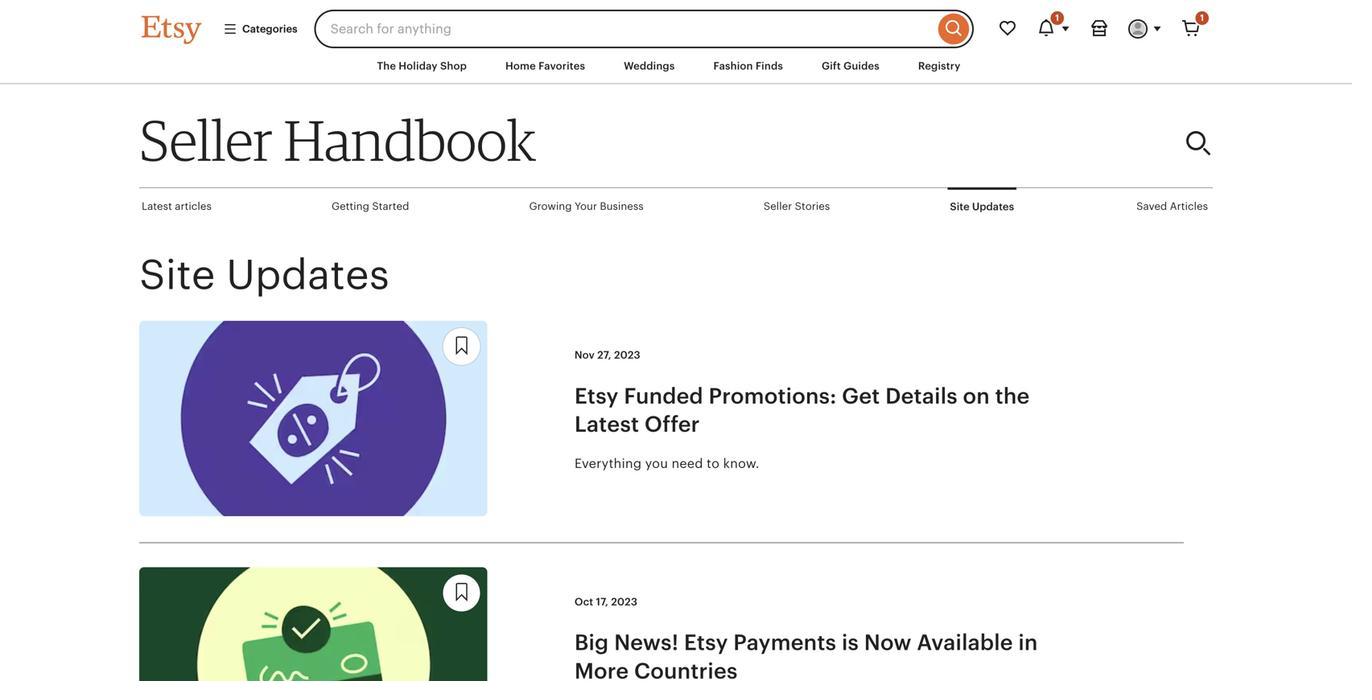 Task type: locate. For each thing, give the bounding box(es) containing it.
big news! etsy payments is now available in more countries
[[575, 631, 1038, 682]]

1 inside 1 popup button
[[1056, 13, 1060, 23]]

2023 for nov 27, 2023
[[614, 350, 641, 362]]

categories button
[[211, 14, 310, 44]]

latest left articles
[[142, 201, 172, 213]]

0 horizontal spatial seller
[[139, 106, 273, 174]]

the holiday shop
[[377, 60, 467, 72]]

seller for seller handbook
[[139, 106, 273, 174]]

0 horizontal spatial site updates
[[139, 252, 390, 298]]

promotions:
[[709, 384, 837, 409]]

2023 right the 17,
[[611, 597, 638, 609]]

etsy up countries
[[684, 631, 728, 656]]

1 vertical spatial etsy
[[684, 631, 728, 656]]

27,
[[598, 350, 612, 362]]

is
[[842, 631, 859, 656]]

available
[[917, 631, 1013, 656]]

1 horizontal spatial site
[[950, 201, 970, 213]]

1 vertical spatial site
[[139, 252, 215, 298]]

on
[[963, 384, 990, 409]]

1 1 from the left
[[1056, 13, 1060, 23]]

etsy funded promotions: get details on the latest offer
[[575, 384, 1030, 437]]

1
[[1056, 13, 1060, 23], [1201, 13, 1204, 23]]

1 vertical spatial updates
[[226, 252, 390, 298]]

1 horizontal spatial seller
[[764, 201, 792, 213]]

0 vertical spatial etsy
[[575, 384, 619, 409]]

to
[[707, 457, 720, 471]]

categories
[[242, 23, 298, 35]]

gift guides link
[[810, 52, 892, 81]]

started
[[372, 201, 409, 213]]

0 horizontal spatial etsy
[[575, 384, 619, 409]]

big news! etsy payments is now available in more countries image
[[139, 568, 488, 682]]

stories
[[795, 201, 830, 213]]

2023 for oct 17, 2023
[[611, 597, 638, 609]]

nov 27, 2023
[[575, 350, 641, 362]]

0 vertical spatial seller
[[139, 106, 273, 174]]

2023 right 27,
[[614, 350, 641, 362]]

2023
[[614, 350, 641, 362], [611, 597, 638, 609]]

updates
[[972, 201, 1014, 213], [226, 252, 390, 298]]

latest up everything
[[575, 412, 639, 437]]

your
[[575, 201, 597, 213]]

payments
[[734, 631, 837, 656]]

fashion finds link
[[702, 52, 795, 81]]

handbook
[[284, 106, 536, 174]]

1 vertical spatial 2023
[[611, 597, 638, 609]]

0 vertical spatial latest
[[142, 201, 172, 213]]

None search field
[[314, 10, 974, 48]]

the holiday shop link
[[365, 52, 479, 81]]

business
[[600, 201, 644, 213]]

1 horizontal spatial 1
[[1201, 13, 1204, 23]]

etsy funded promotions: get details on the latest offer image
[[139, 321, 488, 517]]

0 vertical spatial site updates
[[950, 201, 1014, 213]]

get
[[842, 384, 880, 409]]

1 horizontal spatial site updates
[[950, 201, 1014, 213]]

the
[[377, 60, 396, 72]]

1 vertical spatial latest
[[575, 412, 639, 437]]

latest articles link
[[139, 189, 214, 225]]

saved articles
[[1137, 201, 1208, 213]]

1 vertical spatial seller
[[764, 201, 792, 213]]

saved
[[1137, 201, 1168, 213]]

getting
[[332, 201, 369, 213]]

1 button
[[1027, 10, 1080, 48]]

seller
[[139, 106, 273, 174], [764, 201, 792, 213]]

seller for seller stories
[[764, 201, 792, 213]]

0 vertical spatial 2023
[[614, 350, 641, 362]]

1 horizontal spatial updates
[[972, 201, 1014, 213]]

site
[[950, 201, 970, 213], [139, 252, 215, 298]]

seller up articles
[[139, 106, 273, 174]]

gift guides
[[822, 60, 880, 72]]

1 link
[[1172, 10, 1211, 48]]

gift
[[822, 60, 841, 72]]

etsy
[[575, 384, 619, 409], [684, 631, 728, 656]]

1 horizontal spatial etsy
[[684, 631, 728, 656]]

etsy inside 'etsy funded promotions: get details on the latest offer'
[[575, 384, 619, 409]]

0 horizontal spatial latest
[[142, 201, 172, 213]]

etsy down 27,
[[575, 384, 619, 409]]

growing
[[529, 201, 572, 213]]

home favorites
[[506, 60, 585, 72]]

menu bar
[[113, 48, 1240, 85]]

0 horizontal spatial updates
[[226, 252, 390, 298]]

getting started
[[332, 201, 409, 213]]

site updates inside site updates link
[[950, 201, 1014, 213]]

big
[[575, 631, 609, 656]]

0 vertical spatial updates
[[972, 201, 1014, 213]]

more
[[575, 659, 629, 682]]

registry
[[919, 60, 961, 72]]

0 horizontal spatial 1
[[1056, 13, 1060, 23]]

seller stories
[[764, 201, 830, 213]]

1 horizontal spatial latest
[[575, 412, 639, 437]]

2 1 from the left
[[1201, 13, 1204, 23]]

latest
[[142, 201, 172, 213], [575, 412, 639, 437]]

site updates
[[950, 201, 1014, 213], [139, 252, 390, 298]]

finds
[[756, 60, 783, 72]]

1 vertical spatial site updates
[[139, 252, 390, 298]]

fashion
[[714, 60, 753, 72]]

seller left stories
[[764, 201, 792, 213]]

nov
[[575, 350, 595, 362]]



Task type: vqa. For each thing, say whether or not it's contained in the screenshot.
the top 2023
yes



Task type: describe. For each thing, give the bounding box(es) containing it.
know.
[[723, 457, 760, 471]]

latest articles
[[142, 201, 212, 213]]

articles
[[175, 201, 212, 213]]

seller stories link
[[761, 189, 833, 225]]

site updates link
[[948, 188, 1017, 224]]

big news! etsy payments is now available in more countries link
[[575, 629, 1090, 682]]

17,
[[596, 597, 609, 609]]

need
[[672, 457, 703, 471]]

weddings
[[624, 60, 675, 72]]

offer
[[645, 412, 700, 437]]

the
[[996, 384, 1030, 409]]

details
[[886, 384, 958, 409]]

latest inside 'etsy funded promotions: get details on the latest offer'
[[575, 412, 639, 437]]

home favorites link
[[494, 52, 597, 81]]

seller handbook link
[[139, 106, 895, 174]]

guides
[[844, 60, 880, 72]]

fashion finds
[[714, 60, 783, 72]]

growing your business
[[529, 201, 644, 213]]

oct
[[575, 597, 594, 609]]

everything you need to know.
[[575, 457, 760, 471]]

0 horizontal spatial site
[[139, 252, 215, 298]]

etsy inside big news! etsy payments is now available in more countries
[[684, 631, 728, 656]]

funded
[[624, 384, 704, 409]]

getting started link
[[329, 189, 412, 225]]

growing your business link
[[527, 189, 646, 225]]

oct 17, 2023
[[575, 597, 638, 609]]

registry link
[[906, 52, 973, 81]]

categories banner
[[113, 0, 1240, 48]]

menu bar containing the holiday shop
[[113, 48, 1240, 85]]

holiday
[[399, 60, 438, 72]]

1 inside 1 'link'
[[1201, 13, 1204, 23]]

seller handbook
[[139, 106, 536, 174]]

everything
[[575, 457, 642, 471]]

news!
[[614, 631, 679, 656]]

in
[[1019, 631, 1038, 656]]

etsy funded promotions: get details on the latest offer link
[[575, 382, 1090, 439]]

Search for anything text field
[[314, 10, 935, 48]]

favorites
[[539, 60, 585, 72]]

shop
[[440, 60, 467, 72]]

none search field inside categories banner
[[314, 10, 974, 48]]

countries
[[634, 659, 738, 682]]

saved articles link
[[1135, 189, 1211, 225]]

home
[[506, 60, 536, 72]]

articles
[[1170, 201, 1208, 213]]

you
[[645, 457, 668, 471]]

weddings link
[[612, 52, 687, 81]]

0 vertical spatial site
[[950, 201, 970, 213]]

now
[[864, 631, 912, 656]]

updates inside site updates link
[[972, 201, 1014, 213]]



